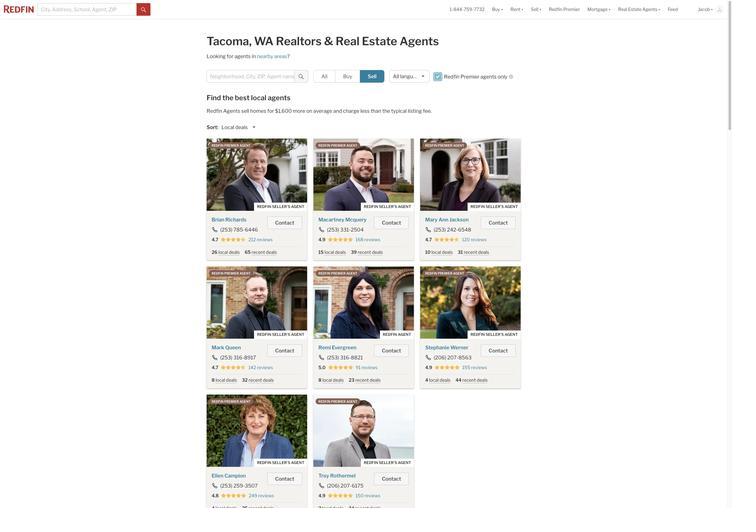 Task type: describe. For each thing, give the bounding box(es) containing it.
all for all
[[322, 74, 328, 80]]

macartney mcquery
[[319, 217, 367, 223]]

recent for (253) 331-2504
[[358, 250, 371, 255]]

39
[[351, 250, 357, 255]]

redfin premier agent for mcquery
[[319, 144, 358, 147]]

120
[[462, 237, 470, 242]]

recent for (253) 785-6446
[[252, 250, 265, 255]]

seller's for 6175
[[379, 460, 397, 465]]

remi evergreen
[[319, 345, 357, 351]]

deals down 120 reviews
[[479, 250, 490, 255]]

buy ▾ button
[[493, 0, 503, 19]]

207- for 6175
[[341, 483, 352, 489]]

redfin premier agent for queen
[[212, 272, 251, 275]]

sort:
[[207, 124, 219, 130]]

photo of stephanie werner image
[[421, 267, 521, 339]]

(253) 242-6548
[[434, 227, 472, 233]]

contact for 6446
[[275, 220, 295, 226]]

32
[[242, 378, 248, 383]]

120 reviews
[[462, 237, 487, 242]]

reviews for (253) 259-3507
[[258, 493, 274, 498]]

agents for premier
[[481, 74, 497, 80]]

deals down 142 reviews
[[263, 378, 274, 383]]

tacoma,
[[207, 34, 252, 48]]

contact for 6175
[[382, 476, 401, 482]]

(206) for (206) 207-6175
[[327, 483, 340, 489]]

redfin premier agent for campion
[[212, 400, 251, 403]]

deals down the '91 reviews'
[[370, 378, 381, 383]]

recent for (253) 316-8917
[[249, 378, 262, 383]]

jacob
[[699, 7, 711, 12]]

contact for 2504
[[382, 220, 401, 226]]

(206) 207-6175
[[327, 483, 364, 489]]

2504
[[351, 227, 364, 233]]

sell ▾
[[531, 7, 542, 12]]

6548
[[458, 227, 472, 233]]

(253) 259-3507
[[220, 483, 258, 489]]

0 vertical spatial for
[[227, 53, 234, 59]]

contact button for (253) 331-2504
[[374, 217, 409, 229]]

premier for rothermel
[[331, 400, 346, 403]]

brian
[[212, 217, 225, 223]]

premier for redfin premier agents only
[[461, 74, 480, 80]]

real estate agents ▾
[[619, 7, 661, 12]]

1 vertical spatial estate
[[362, 34, 398, 48]]

1 horizontal spatial for
[[268, 108, 274, 114]]

contact for 8821
[[382, 348, 401, 354]]

premier for werner
[[438, 272, 453, 275]]

8917
[[244, 355, 256, 361]]

1 vertical spatial agents
[[400, 34, 439, 48]]

local deals
[[222, 124, 248, 130]]

contact button for (206) 207-6175
[[374, 473, 409, 485]]

mary ann jackson link
[[426, 217, 469, 223]]

contact for 3507
[[275, 476, 295, 482]]

troy rothermel link
[[319, 473, 356, 479]]

212
[[249, 237, 256, 242]]

reviews for (206) 207-6175
[[365, 493, 381, 498]]

32 recent deals
[[242, 378, 274, 383]]

242-
[[447, 227, 458, 233]]

redfin premier button
[[546, 0, 584, 19]]

contact button for (253) 242-6548
[[481, 217, 516, 229]]

more
[[293, 108, 306, 114]]

stephanie werner link
[[426, 345, 469, 351]]

campion
[[225, 473, 246, 479]]

10
[[426, 250, 431, 255]]

reviews for (206) 207-8563
[[471, 365, 487, 370]]

142
[[249, 365, 256, 370]]

(253) 331-2504 button
[[319, 227, 364, 233]]

8 for (253) 316-8917
[[212, 378, 215, 383]]

deals right local
[[235, 124, 248, 130]]

4.7 for (253) 785-6446
[[212, 237, 219, 242]]

macartney mcquery link
[[319, 217, 367, 223]]

(253) for (253) 316-8821
[[327, 355, 339, 361]]

rating 4.9 out of 5 element for 8563
[[435, 365, 460, 371]]

local for brian richards
[[219, 250, 228, 255]]

local for macartney mcquery
[[325, 250, 334, 255]]

find the best local agents
[[207, 94, 291, 102]]

reviews for (253) 331-2504
[[365, 237, 381, 242]]

(253) 316-8917
[[220, 355, 256, 361]]

redfin premier agent for richards
[[212, 144, 251, 147]]

photo of ellen campion image
[[207, 395, 307, 467]]

sell ▾ button
[[531, 0, 542, 19]]

759-
[[464, 7, 474, 12]]

0 vertical spatial the
[[223, 94, 234, 102]]

stephanie
[[426, 345, 450, 351]]

mcquery
[[346, 217, 367, 223]]

buy for buy
[[343, 74, 353, 80]]

nearby
[[257, 53, 273, 59]]

recent for (253) 316-8821
[[356, 378, 369, 383]]

local for remi evergreen
[[323, 378, 332, 383]]

168 reviews
[[356, 237, 381, 242]]

recent for (253) 242-6548
[[464, 250, 478, 255]]

mark queen link
[[212, 345, 241, 351]]

troy rothermel
[[319, 473, 356, 479]]

deals down 212 reviews
[[266, 250, 277, 255]]

photo of remi evergreen image
[[314, 267, 414, 339]]

contact for 8917
[[275, 348, 295, 354]]

5 ▾ from the left
[[659, 7, 661, 12]]

jackson
[[450, 217, 469, 223]]

$1,600
[[275, 108, 292, 114]]

redfin for redfin premier
[[549, 7, 563, 12]]

contact for 6548
[[489, 220, 508, 226]]

areas
[[275, 53, 287, 59]]

rating 4.8 out of 5 element
[[221, 493, 247, 499]]

(253) 785-6446 button
[[212, 227, 258, 233]]

deals left 32
[[226, 378, 237, 383]]

remi
[[319, 345, 331, 351]]

rating 4.9 out of 5 element for 6175
[[328, 493, 353, 499]]

0 horizontal spatial agents
[[223, 108, 240, 114]]

wa
[[254, 34, 274, 48]]

(253) 316-8821
[[327, 355, 363, 361]]

on
[[307, 108, 313, 114]]

785-
[[234, 227, 245, 233]]

redfin seller's agent for 2504
[[364, 204, 411, 209]]

4.8
[[212, 493, 219, 498]]

local for mark queen
[[216, 378, 225, 383]]

find
[[207, 94, 221, 102]]

(253) for (253) 316-8917
[[220, 355, 233, 361]]

local for stephanie werner
[[430, 378, 439, 383]]

deals down 155 reviews
[[477, 378, 488, 383]]

real inside dropdown button
[[619, 7, 628, 12]]

languages
[[400, 74, 425, 80]]

macartney
[[319, 217, 345, 223]]

155
[[463, 365, 471, 370]]

feed
[[668, 7, 678, 12]]

reviews for (253) 316-8821
[[362, 365, 378, 370]]

redfin for redfin agents sell homes for $1,600 more on average and charge less than the typical listing fee.
[[207, 108, 222, 114]]

0 horizontal spatial submit search image
[[141, 7, 146, 12]]

photo of mary ann jackson image
[[421, 139, 521, 211]]

39 recent deals
[[351, 250, 383, 255]]

249
[[249, 493, 257, 498]]

(253) for (253) 331-2504
[[327, 227, 339, 233]]

estate inside dropdown button
[[629, 7, 642, 12]]

redfin agents sell homes for $1,600 more on average and charge less than the typical listing fee.
[[207, 108, 432, 114]]

4.7 for (253) 242-6548
[[426, 237, 432, 242]]

premier for evergreen
[[331, 272, 346, 275]]

23 recent deals
[[349, 378, 381, 383]]

mortgage ▾ button
[[584, 0, 615, 19]]

premier for ann
[[438, 144, 453, 147]]

sell for sell
[[368, 74, 377, 80]]

reviews for (253) 242-6548
[[471, 237, 487, 242]]

ellen campion link
[[212, 473, 246, 479]]

All radio
[[314, 70, 336, 83]]

mary ann jackson
[[426, 217, 469, 223]]

31
[[458, 250, 463, 255]]

(253) for (253) 785-6446
[[220, 227, 233, 233]]

1 vertical spatial submit search image
[[299, 74, 304, 79]]

deals left 39
[[335, 250, 346, 255]]

8 for (253) 316-8821
[[319, 378, 322, 383]]

seller's for 8563
[[486, 332, 504, 337]]

buy ▾ button
[[489, 0, 507, 19]]

average
[[314, 108, 332, 114]]

seller's for 2504
[[379, 204, 397, 209]]

rating 4.7 out of 5 element for 316-
[[221, 365, 246, 371]]

redfin seller's agent for 6175
[[364, 460, 411, 465]]

buy for buy ▾
[[493, 7, 500, 12]]



Task type: locate. For each thing, give the bounding box(es) containing it.
1 vertical spatial 4.9
[[426, 365, 433, 370]]

31 recent deals
[[458, 250, 490, 255]]

seller's for 6548
[[486, 204, 504, 209]]

recent right 39
[[358, 250, 371, 255]]

local up homes
[[251, 94, 267, 102]]

all left the languages
[[393, 74, 399, 80]]

premier for richards
[[224, 144, 239, 147]]

0 vertical spatial (206)
[[434, 355, 447, 361]]

4.7 down the mark
[[212, 365, 219, 370]]

redfin for redfin premier agents only
[[444, 74, 460, 80]]

rating 4.7 out of 5 element down (253) 242-6548 button at right
[[435, 237, 460, 243]]

155 reviews
[[463, 365, 487, 370]]

(206) 207-8563
[[434, 355, 472, 361]]

0 horizontal spatial 8 local deals
[[212, 378, 237, 383]]

1 vertical spatial premier
[[461, 74, 480, 80]]

0 vertical spatial sell
[[531, 7, 539, 12]]

▾ left the rent at the top
[[501, 7, 503, 12]]

1 8 local deals from the left
[[212, 378, 237, 383]]

65
[[245, 250, 251, 255]]

nearby areas link
[[257, 53, 287, 59]]

1 ▾ from the left
[[501, 7, 503, 12]]

local left 32
[[216, 378, 225, 383]]

7732
[[474, 7, 485, 12]]

option group containing all
[[314, 70, 385, 83]]

316- for 8821
[[340, 355, 351, 361]]

0 horizontal spatial the
[[223, 94, 234, 102]]

0 vertical spatial redfin
[[549, 7, 563, 12]]

rating 4.9 out of 5 element down (206) 207-6175 button
[[328, 493, 353, 499]]

deals down 168 reviews at the top of page
[[372, 250, 383, 255]]

2 8 local deals from the left
[[319, 378, 344, 383]]

contact button for (206) 207-8563
[[481, 345, 516, 357]]

1 vertical spatial (206)
[[327, 483, 340, 489]]

4.9 for (206) 207-6175
[[319, 493, 326, 498]]

seller's for 6446
[[272, 204, 290, 209]]

contact button down redfin agent
[[374, 345, 409, 357]]

1 vertical spatial real
[[336, 34, 360, 48]]

0 vertical spatial agents
[[643, 7, 658, 12]]

(253) for (253) 242-6548
[[434, 227, 446, 233]]

redfin inside button
[[549, 7, 563, 12]]

recent right '23'
[[356, 378, 369, 383]]

buy right 7732
[[493, 7, 500, 12]]

sell for sell ▾
[[531, 7, 539, 12]]

only
[[498, 74, 508, 80]]

less
[[361, 108, 370, 114]]

6175
[[352, 483, 364, 489]]

(253) down ellen campion link
[[220, 483, 233, 489]]

agents left in
[[235, 53, 251, 59]]

(206) down stephanie
[[434, 355, 447, 361]]

buy right all radio
[[343, 74, 353, 80]]

4.9 for (206) 207-8563
[[426, 365, 433, 370]]

deals down rating 5.0 out of 5 element
[[333, 378, 344, 383]]

redfin seller's agent for 6446
[[257, 204, 305, 209]]

remi evergreen link
[[319, 345, 357, 351]]

0 horizontal spatial premier
[[461, 74, 480, 80]]

0 horizontal spatial buy
[[343, 74, 353, 80]]

(206) 207-8563 button
[[426, 355, 472, 361]]

buy
[[493, 7, 500, 12], [343, 74, 353, 80]]

rating 4.7 out of 5 element
[[221, 237, 246, 243], [435, 237, 460, 243], [221, 365, 246, 371]]

▾ right mortgage
[[609, 7, 611, 12]]

▾ right rent ▾
[[540, 7, 542, 12]]

queen
[[225, 345, 241, 351]]

recent right 32
[[249, 378, 262, 383]]

2 horizontal spatial redfin
[[549, 7, 563, 12]]

the
[[223, 94, 234, 102], [383, 108, 390, 114]]

0 vertical spatial agents
[[235, 53, 251, 59]]

0 horizontal spatial sell
[[368, 74, 377, 80]]

Sell radio
[[360, 70, 385, 83]]

1 horizontal spatial submit search image
[[299, 74, 304, 79]]

reviews right 168
[[365, 237, 381, 242]]

agents
[[235, 53, 251, 59], [481, 74, 497, 80], [268, 94, 291, 102]]

reviews right 249 at the bottom left
[[258, 493, 274, 498]]

best
[[235, 94, 250, 102]]

rent
[[511, 7, 521, 12]]

4
[[426, 378, 429, 383]]

redfin premier agents only
[[444, 74, 508, 80]]

1 horizontal spatial sell
[[531, 7, 539, 12]]

estate
[[629, 7, 642, 12], [362, 34, 398, 48]]

0 horizontal spatial 316-
[[234, 355, 244, 361]]

local down 5.0
[[323, 378, 332, 383]]

photo of macartney mcquery image
[[314, 139, 414, 211]]

2 vertical spatial agents
[[223, 108, 240, 114]]

168
[[356, 237, 364, 242]]

0 horizontal spatial real
[[336, 34, 360, 48]]

(253) down macartney
[[327, 227, 339, 233]]

for right homes
[[268, 108, 274, 114]]

reviews right 120 in the right of the page
[[471, 237, 487, 242]]

▾ right jacob at the top of the page
[[711, 7, 714, 12]]

(253) down brian richards link
[[220, 227, 233, 233]]

redfin seller's agent for 8563
[[471, 332, 518, 337]]

mortgage ▾
[[588, 7, 611, 12]]

premier for mcquery
[[331, 144, 346, 147]]

redfin seller's agent for 6548
[[471, 204, 518, 209]]

1 vertical spatial the
[[383, 108, 390, 114]]

the right the "find"
[[223, 94, 234, 102]]

recent right 31 at the right
[[464, 250, 478, 255]]

reviews for (253) 316-8917
[[257, 365, 273, 370]]

sell
[[241, 108, 249, 114]]

1 horizontal spatial real
[[619, 7, 628, 12]]

contact button for (253) 316-8917
[[268, 345, 302, 357]]

1 horizontal spatial 207-
[[448, 355, 459, 361]]

1 316- from the left
[[234, 355, 244, 361]]

▾ for sell ▾
[[540, 7, 542, 12]]

&
[[324, 34, 334, 48]]

0 vertical spatial buy
[[493, 7, 500, 12]]

0 vertical spatial 207-
[[448, 355, 459, 361]]

1 8 from the left
[[212, 378, 215, 383]]

deals left 31 at the right
[[442, 250, 453, 255]]

1 horizontal spatial premier
[[564, 7, 580, 12]]

local right 15
[[325, 250, 334, 255]]

contact button up 150 reviews in the bottom of the page
[[374, 473, 409, 485]]

Buy radio
[[335, 70, 361, 83]]

1-844-759-7732
[[450, 7, 485, 12]]

werner
[[451, 345, 469, 351]]

(253) down remi evergreen 'link'
[[327, 355, 339, 361]]

2 vertical spatial rating 4.9 out of 5 element
[[328, 493, 353, 499]]

4.7 up 10 on the right
[[426, 237, 432, 242]]

0 vertical spatial 4.9
[[319, 237, 326, 242]]

recent right 65
[[252, 250, 265, 255]]

charge
[[343, 108, 360, 114]]

316- down evergreen
[[340, 355, 351, 361]]

reviews right 212
[[257, 237, 273, 242]]

agents up $1,600
[[268, 94, 291, 102]]

(253) down the mark queen
[[220, 355, 233, 361]]

submit search image
[[141, 7, 146, 12], [299, 74, 304, 79]]

redfin premier agent for evergreen
[[319, 272, 358, 275]]

0 horizontal spatial for
[[227, 53, 234, 59]]

local right 4
[[430, 378, 439, 383]]

contact button up 249 reviews on the left bottom
[[268, 473, 302, 485]]

real right mortgage ▾
[[619, 7, 628, 12]]

rent ▾
[[511, 7, 524, 12]]

contact button for (253) 785-6446
[[268, 217, 302, 229]]

Neighborhood, City, ZIP, Agent name search field
[[207, 70, 295, 83]]

contact button up 212 reviews
[[268, 217, 302, 229]]

212 reviews
[[249, 237, 273, 242]]

all
[[322, 74, 328, 80], [393, 74, 399, 80]]

316- down queen
[[234, 355, 244, 361]]

recent for (206) 207-8563
[[463, 378, 476, 383]]

1 horizontal spatial buy
[[493, 7, 500, 12]]

2 vertical spatial 4.9
[[319, 493, 326, 498]]

10 local deals
[[426, 250, 453, 255]]

rating 4.7 out of 5 element down (253) 785-6446 button
[[221, 237, 246, 243]]

207- down rothermel
[[341, 483, 352, 489]]

4.7 for (253) 316-8917
[[212, 365, 219, 370]]

207- for 8563
[[448, 355, 459, 361]]

real right &
[[336, 34, 360, 48]]

0 horizontal spatial 207-
[[341, 483, 352, 489]]

troy
[[319, 473, 329, 479]]

0 horizontal spatial redfin
[[207, 108, 222, 114]]

0 vertical spatial estate
[[629, 7, 642, 12]]

and
[[334, 108, 342, 114]]

photo of brian richards image
[[207, 139, 307, 211]]

1 horizontal spatial 316-
[[340, 355, 351, 361]]

1 vertical spatial buy
[[343, 74, 353, 80]]

8 local deals down 5.0
[[319, 378, 344, 383]]

1 horizontal spatial redfin
[[444, 74, 460, 80]]

contact button up 155 reviews
[[481, 345, 516, 357]]

8821
[[351, 355, 363, 361]]

8 local deals for (253) 316-8821
[[319, 378, 344, 383]]

photo of mark queen image
[[207, 267, 307, 339]]

sell right rent ▾
[[531, 7, 539, 12]]

8 down 5.0
[[319, 378, 322, 383]]

for right looking
[[227, 53, 234, 59]]

1 horizontal spatial (206)
[[434, 355, 447, 361]]

ellen
[[212, 473, 224, 479]]

local right 26 at the left
[[219, 250, 228, 255]]

agents inside dropdown button
[[643, 7, 658, 12]]

1 vertical spatial rating 4.9 out of 5 element
[[435, 365, 460, 371]]

listing
[[408, 108, 422, 114]]

4.9 up 15
[[319, 237, 326, 242]]

▾ right the rent at the top
[[522, 7, 524, 12]]

316- for 8917
[[234, 355, 244, 361]]

stephanie werner
[[426, 345, 469, 351]]

6 ▾ from the left
[[711, 7, 714, 12]]

207- down stephanie werner link
[[448, 355, 459, 361]]

0 horizontal spatial (206)
[[327, 483, 340, 489]]

agents for for
[[235, 53, 251, 59]]

▾ for rent ▾
[[522, 7, 524, 12]]

331-
[[340, 227, 351, 233]]

contact
[[275, 220, 295, 226], [382, 220, 401, 226], [489, 220, 508, 226], [275, 348, 295, 354], [382, 348, 401, 354], [489, 348, 508, 354], [275, 476, 295, 482], [382, 476, 401, 482]]

1 horizontal spatial 8
[[319, 378, 322, 383]]

0 vertical spatial rating 4.9 out of 5 element
[[328, 237, 353, 243]]

rent ▾ button
[[511, 0, 524, 19]]

(253) 316-8821 button
[[319, 355, 363, 361]]

richards
[[226, 217, 247, 223]]

1 horizontal spatial agents
[[268, 94, 291, 102]]

option group
[[314, 70, 385, 83]]

150
[[356, 493, 364, 498]]

▾ left feed
[[659, 7, 661, 12]]

real
[[619, 7, 628, 12], [336, 34, 360, 48]]

real estate agents ▾ button
[[615, 0, 665, 19]]

rating 4.9 out of 5 element for 2504
[[328, 237, 353, 243]]

jacob ▾
[[699, 7, 714, 12]]

recent right 44
[[463, 378, 476, 383]]

redfin premier agent for ann
[[426, 144, 465, 147]]

(253) 331-2504
[[327, 227, 364, 233]]

agents left only
[[481, 74, 497, 80]]

2 all from the left
[[393, 74, 399, 80]]

8
[[212, 378, 215, 383], [319, 378, 322, 383]]

8 local deals for (253) 316-8917
[[212, 378, 237, 383]]

(253) 785-6446
[[220, 227, 258, 233]]

2 ▾ from the left
[[522, 7, 524, 12]]

4.9 up 4
[[426, 365, 433, 370]]

1 vertical spatial redfin
[[444, 74, 460, 80]]

2 vertical spatial agents
[[268, 94, 291, 102]]

contact button up 120 reviews
[[481, 217, 516, 229]]

seller's for 3507
[[272, 460, 290, 465]]

local for mary ann jackson
[[432, 250, 441, 255]]

rating 4.7 out of 5 element for 242-
[[435, 237, 460, 243]]

(206) down troy rothermel link
[[327, 483, 340, 489]]

26 local deals
[[212, 250, 240, 255]]

deals left 44
[[440, 378, 451, 383]]

1 horizontal spatial all
[[393, 74, 399, 80]]

8 local deals
[[212, 378, 237, 383], [319, 378, 344, 383]]

evergreen
[[332, 345, 357, 351]]

1 vertical spatial 207-
[[341, 483, 352, 489]]

redfin premier agent
[[212, 144, 251, 147], [319, 144, 358, 147], [426, 144, 465, 147], [212, 272, 251, 275], [319, 272, 358, 275], [426, 272, 465, 275], [212, 400, 251, 403], [319, 400, 358, 403]]

2 horizontal spatial agents
[[643, 7, 658, 12]]

5.0
[[319, 365, 326, 370]]

reviews
[[257, 237, 273, 242], [365, 237, 381, 242], [471, 237, 487, 242], [257, 365, 273, 370], [362, 365, 378, 370], [471, 365, 487, 370], [258, 493, 274, 498], [365, 493, 381, 498]]

1 horizontal spatial 8 local deals
[[319, 378, 344, 383]]

▾ for mortgage ▾
[[609, 7, 611, 12]]

mark queen
[[212, 345, 241, 351]]

1 vertical spatial for
[[268, 108, 274, 114]]

deals
[[235, 124, 248, 130], [229, 250, 240, 255], [266, 250, 277, 255], [335, 250, 346, 255], [372, 250, 383, 255], [442, 250, 453, 255], [479, 250, 490, 255], [226, 378, 237, 383], [263, 378, 274, 383], [333, 378, 344, 383], [370, 378, 381, 383], [440, 378, 451, 383], [477, 378, 488, 383]]

contact button up 142 reviews
[[268, 345, 302, 357]]

(253) for (253) 259-3507
[[220, 483, 233, 489]]

0 vertical spatial real
[[619, 7, 628, 12]]

contact for 8563
[[489, 348, 508, 354]]

all inside radio
[[322, 74, 328, 80]]

1 all from the left
[[322, 74, 328, 80]]

all for all languages
[[393, 74, 399, 80]]

redfin seller's agent for 8917
[[257, 332, 305, 337]]

1 horizontal spatial agents
[[400, 34, 439, 48]]

316-
[[234, 355, 244, 361], [340, 355, 351, 361]]

all left buy radio
[[322, 74, 328, 80]]

local right 10 on the right
[[432, 250, 441, 255]]

redfin seller's agent
[[257, 204, 305, 209], [364, 204, 411, 209], [471, 204, 518, 209], [257, 332, 305, 337], [471, 332, 518, 337], [257, 460, 305, 465], [364, 460, 411, 465]]

contact button for (253) 316-8821
[[374, 345, 409, 357]]

rating 5.0 out of 5 element
[[328, 365, 353, 371]]

sell
[[531, 7, 539, 12], [368, 74, 377, 80]]

4.7
[[212, 237, 219, 242], [426, 237, 432, 242], [212, 365, 219, 370]]

mortgage ▾ button
[[588, 0, 611, 19]]

3 ▾ from the left
[[540, 7, 542, 12]]

142 reviews
[[249, 365, 273, 370]]

8 local deals left 32
[[212, 378, 237, 383]]

1 vertical spatial agents
[[481, 74, 497, 80]]

reviews right 142
[[257, 365, 273, 370]]

207-
[[448, 355, 459, 361], [341, 483, 352, 489]]

▾ for jacob ▾
[[711, 7, 714, 12]]

premier for queen
[[224, 272, 239, 275]]

reviews right 155
[[471, 365, 487, 370]]

City, Address, School, Agent, ZIP search field
[[37, 3, 137, 16]]

realtors
[[276, 34, 322, 48]]

▾ for buy ▾
[[501, 7, 503, 12]]

than
[[371, 108, 382, 114]]

4.9 for (253) 331-2504
[[319, 237, 326, 242]]

2 horizontal spatial agents
[[481, 74, 497, 80]]

brian richards link
[[212, 217, 247, 223]]

premier for redfin premier
[[564, 7, 580, 12]]

rating 4.9 out of 5 element down (206) 207-8563 button
[[435, 365, 460, 371]]

buy inside radio
[[343, 74, 353, 80]]

the right than
[[383, 108, 390, 114]]

premier for campion
[[224, 400, 239, 403]]

2 8 from the left
[[319, 378, 322, 383]]

redfin seller's agent for 3507
[[257, 460, 305, 465]]

typical
[[392, 108, 407, 114]]

0 horizontal spatial agents
[[235, 53, 251, 59]]

deals left 65
[[229, 250, 240, 255]]

buy ▾
[[493, 7, 503, 12]]

1 horizontal spatial the
[[383, 108, 390, 114]]

(206) for (206) 207-8563
[[434, 355, 447, 361]]

0 vertical spatial submit search image
[[141, 7, 146, 12]]

premier inside button
[[564, 7, 580, 12]]

rating 4.9 out of 5 element
[[328, 237, 353, 243], [435, 365, 460, 371], [328, 493, 353, 499]]

8563
[[459, 355, 472, 361]]

redfin agent
[[383, 332, 411, 337]]

1 vertical spatial sell
[[368, 74, 377, 80]]

looking
[[207, 53, 226, 59]]

redfin premier
[[549, 7, 580, 12]]

reviews for (253) 785-6446
[[257, 237, 273, 242]]

sell inside dropdown button
[[531, 7, 539, 12]]

rating 4.7 out of 5 element for 785-
[[221, 237, 246, 243]]

2 316- from the left
[[340, 355, 351, 361]]

local
[[222, 124, 234, 130]]

contact button up 168 reviews at the top of page
[[374, 217, 409, 229]]

0 horizontal spatial 8
[[212, 378, 215, 383]]

844-
[[454, 7, 464, 12]]

sell inside option
[[368, 74, 377, 80]]

2 vertical spatial redfin
[[207, 108, 222, 114]]

4 ▾ from the left
[[609, 7, 611, 12]]

reviews right 91
[[362, 365, 378, 370]]

?
[[287, 53, 290, 59]]

0 horizontal spatial all
[[322, 74, 328, 80]]

rating 4.7 out of 5 element down (253) 316-8917 'button'
[[221, 365, 246, 371]]

8 down (253) 316-8917 'button'
[[212, 378, 215, 383]]

91 reviews
[[356, 365, 378, 370]]

contact button for (253) 259-3507
[[268, 473, 302, 485]]

(206)
[[434, 355, 447, 361], [327, 483, 340, 489]]

4.7 up 26 at the left
[[212, 237, 219, 242]]

photo of troy rothermel image
[[314, 395, 414, 467]]

buy inside dropdown button
[[493, 7, 500, 12]]

seller's for 8917
[[272, 332, 290, 337]]

sell right buy radio
[[368, 74, 377, 80]]

redfin premier agent for werner
[[426, 272, 465, 275]]

0 vertical spatial premier
[[564, 7, 580, 12]]

1 horizontal spatial estate
[[629, 7, 642, 12]]

0 horizontal spatial estate
[[362, 34, 398, 48]]

(253) down ann
[[434, 227, 446, 233]]

reviews right 150
[[365, 493, 381, 498]]

4.9 down troy
[[319, 493, 326, 498]]

all languages
[[393, 74, 425, 80]]

rating 4.9 out of 5 element down "(253) 331-2504" button
[[328, 237, 353, 243]]



Task type: vqa. For each thing, say whether or not it's contained in the screenshot.
by in the By using, you will be connected with participating members of the Mortgage Research Center, LLC network who may contact you with information related to home buying and financing. These lenders have paid to be included but are not endorsed by Mortgage Research Center, LLC or Redfin. Mortgage Research Center, LLC. is a mortgage licensee - NMLS ID 1907 (
no



